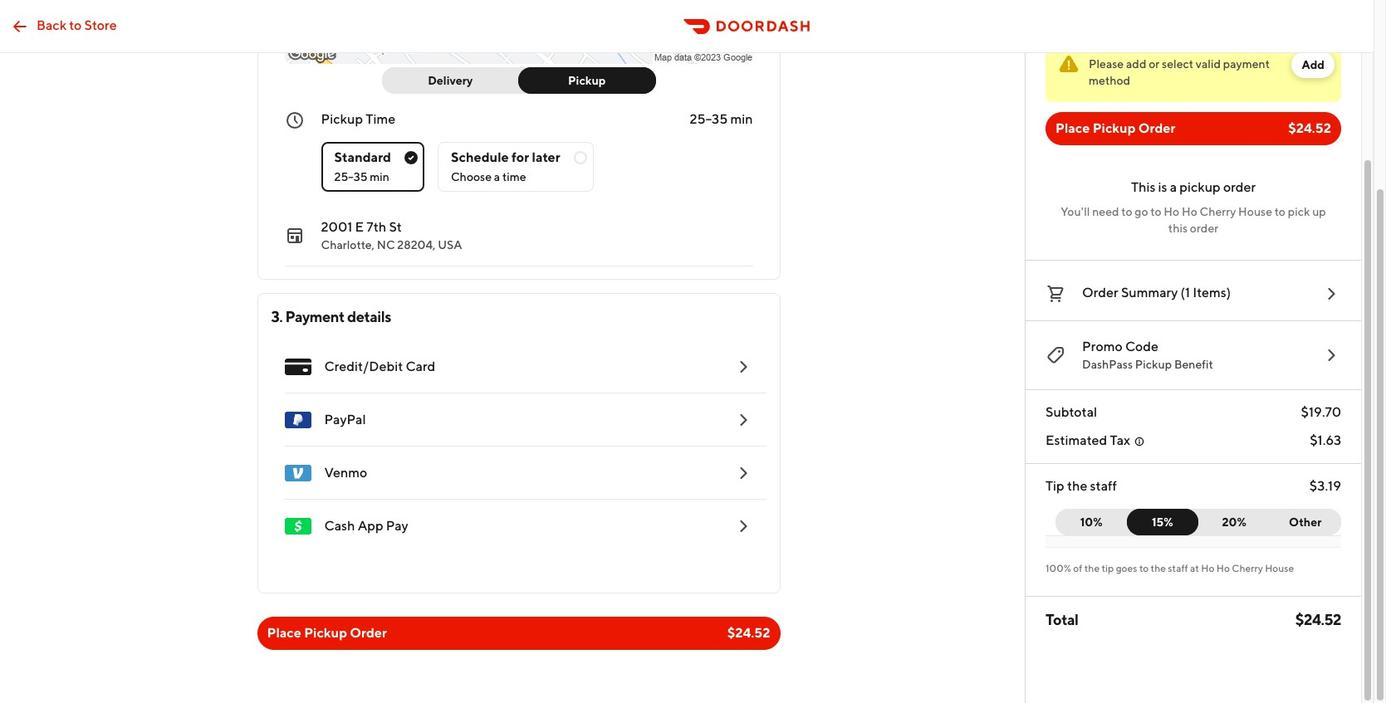 Task type: describe. For each thing, give the bounding box(es) containing it.
credit/debit
[[324, 359, 403, 375]]

nc
[[377, 238, 395, 252]]

0 horizontal spatial 25–35 min
[[334, 170, 390, 184]]

delivery
[[428, 74, 473, 87]]

10%
[[1081, 516, 1103, 529]]

pay
[[386, 518, 409, 534]]

tax
[[1110, 433, 1131, 449]]

standard
[[334, 150, 391, 165]]

please add or select valid payment method
[[1089, 57, 1270, 87]]

0 horizontal spatial staff
[[1090, 479, 1117, 494]]

pickup inside promo code dashpass pickup benefit
[[1135, 358, 1172, 371]]

0 horizontal spatial order
[[350, 626, 387, 641]]

0 vertical spatial 25–35 min
[[690, 111, 753, 127]]

this is a pickup order
[[1131, 179, 1256, 195]]

order summary (1 items)
[[1082, 285, 1231, 301]]

usa
[[438, 238, 462, 252]]

credit/debit card
[[324, 359, 436, 375]]

a inside option group
[[494, 170, 500, 184]]

0 vertical spatial place pickup order
[[1056, 120, 1176, 136]]

cash
[[324, 518, 355, 534]]

$19.70
[[1301, 405, 1342, 420]]

order summary (1 items) button
[[1046, 281, 1342, 307]]

menu containing credit/debit card
[[271, 341, 766, 553]]

add button
[[1292, 52, 1335, 78]]

back to store
[[37, 17, 117, 33]]

3. payment details
[[271, 308, 391, 326]]

order inside you'll need to go to ho ho cherry house to pick up this order
[[1190, 222, 1219, 235]]

code
[[1126, 339, 1159, 355]]

pickup time
[[321, 111, 396, 127]]

$3.19
[[1310, 479, 1342, 494]]

promo
[[1082, 339, 1123, 355]]

items)
[[1193, 285, 1231, 301]]

add new payment method image for cash app pay
[[733, 517, 753, 537]]

20% button
[[1189, 509, 1271, 536]]

1 horizontal spatial a
[[1170, 179, 1177, 195]]

Pickup radio
[[518, 67, 656, 94]]

other
[[1289, 516, 1322, 529]]

the right "tip"
[[1067, 479, 1088, 494]]

add
[[1302, 58, 1325, 71]]

1 horizontal spatial staff
[[1168, 562, 1188, 575]]

to right "goes"
[[1140, 562, 1149, 575]]

promo code dashpass pickup benefit
[[1082, 339, 1214, 371]]

you'll
[[1061, 205, 1090, 218]]

for
[[512, 150, 529, 165]]

1 horizontal spatial order
[[1224, 179, 1256, 195]]

show menu image
[[285, 354, 311, 380]]

of
[[1074, 562, 1083, 575]]

add new payment method image for paypal
[[733, 410, 753, 430]]

tip
[[1102, 562, 1114, 575]]

0 vertical spatial 25–35
[[690, 111, 728, 127]]

subtotal
[[1046, 405, 1098, 420]]

0 horizontal spatial place
[[267, 626, 301, 641]]

schedule
[[451, 150, 509, 165]]

to left pick
[[1275, 205, 1286, 218]]

delivery or pickup selector option group
[[382, 67, 656, 94]]

time
[[503, 170, 526, 184]]

st
[[389, 219, 402, 235]]

this
[[1169, 222, 1188, 235]]

(1
[[1181, 285, 1191, 301]]

choose
[[451, 170, 492, 184]]

15%
[[1152, 516, 1174, 529]]

up
[[1313, 205, 1327, 218]]

3. payment
[[271, 308, 345, 326]]

dashpass
[[1082, 358, 1133, 371]]

cherry inside you'll need to go to ho ho cherry house to pick up this order
[[1200, 205, 1236, 218]]

add
[[1126, 57, 1147, 71]]

0 vertical spatial order
[[1139, 120, 1176, 136]]

1 horizontal spatial place
[[1056, 120, 1090, 136]]

total
[[1046, 611, 1079, 629]]

pick
[[1288, 205, 1310, 218]]

e
[[355, 219, 364, 235]]



Task type: locate. For each thing, give the bounding box(es) containing it.
is
[[1159, 179, 1168, 195]]

25–35 min
[[690, 111, 753, 127], [334, 170, 390, 184]]

the right of
[[1085, 562, 1100, 575]]

15% button
[[1127, 509, 1199, 536]]

add new payment method image for credit/debit card
[[733, 357, 753, 377]]

0 horizontal spatial place pickup order
[[267, 626, 387, 641]]

charlotte,
[[321, 238, 375, 252]]

20%
[[1222, 516, 1247, 529]]

method
[[1089, 74, 1131, 87]]

None radio
[[321, 142, 425, 192], [438, 142, 594, 192], [321, 142, 425, 192], [438, 142, 594, 192]]

choose a time
[[451, 170, 526, 184]]

1 horizontal spatial place pickup order
[[1056, 120, 1176, 136]]

house left pick
[[1239, 205, 1273, 218]]

valid
[[1196, 57, 1221, 71]]

option group containing standard
[[321, 129, 753, 192]]

1 vertical spatial add new payment method image
[[733, 517, 753, 537]]

tip amount option group
[[1056, 509, 1342, 536]]

app
[[358, 518, 383, 534]]

add new payment method image
[[733, 357, 753, 377], [733, 410, 753, 430]]

10% button
[[1056, 509, 1138, 536]]

at
[[1190, 562, 1200, 575]]

0 vertical spatial min
[[731, 111, 753, 127]]

1 vertical spatial staff
[[1168, 562, 1188, 575]]

1 vertical spatial cherry
[[1232, 562, 1263, 575]]

1 vertical spatial order
[[1190, 222, 1219, 235]]

$1.63
[[1310, 433, 1342, 449]]

card
[[406, 359, 436, 375]]

add new payment method image for venmo
[[733, 464, 753, 483]]

to inside button
[[69, 17, 82, 33]]

tip the staff
[[1046, 479, 1117, 494]]

or
[[1149, 57, 1160, 71]]

min
[[731, 111, 753, 127], [370, 170, 390, 184]]

ho
[[1164, 205, 1180, 218], [1182, 205, 1198, 218], [1201, 562, 1215, 575], [1217, 562, 1230, 575]]

staff
[[1090, 479, 1117, 494], [1168, 562, 1188, 575]]

status
[[1046, 42, 1342, 102]]

a
[[494, 170, 500, 184], [1170, 179, 1177, 195]]

place
[[1056, 120, 1090, 136], [267, 626, 301, 641]]

1 vertical spatial place pickup order
[[267, 626, 387, 641]]

payment
[[1224, 57, 1270, 71]]

schedule for later
[[451, 150, 560, 165]]

a right the 'is'
[[1170, 179, 1177, 195]]

1 vertical spatial min
[[370, 170, 390, 184]]

back to store button
[[0, 10, 127, 43]]

2001
[[321, 219, 353, 235]]

staff up 10% button on the bottom right of the page
[[1090, 479, 1117, 494]]

details
[[347, 308, 391, 326]]

Delivery radio
[[382, 67, 529, 94]]

cash app pay
[[324, 518, 409, 534]]

venmo
[[324, 465, 367, 481]]

0 horizontal spatial min
[[370, 170, 390, 184]]

cherry
[[1200, 205, 1236, 218], [1232, 562, 1263, 575]]

1 vertical spatial 25–35
[[334, 170, 368, 184]]

1 vertical spatial 25–35 min
[[334, 170, 390, 184]]

back
[[37, 17, 67, 33]]

100% of the tip goes to the staff at ho ho cherry house
[[1046, 562, 1295, 575]]

1 horizontal spatial 25–35
[[690, 111, 728, 127]]

1 vertical spatial place
[[267, 626, 301, 641]]

cherry down 20%
[[1232, 562, 1263, 575]]

goes
[[1116, 562, 1138, 575]]

2001 e 7th st charlotte,  nc 28204,  usa
[[321, 219, 462, 252]]

estimated
[[1046, 433, 1108, 449]]

pickup
[[1180, 179, 1221, 195]]

28204,
[[397, 238, 436, 252]]

1 horizontal spatial order
[[1082, 285, 1119, 301]]

0 vertical spatial order
[[1224, 179, 1256, 195]]

to
[[69, 17, 82, 33], [1122, 205, 1133, 218], [1151, 205, 1162, 218], [1275, 205, 1286, 218], [1140, 562, 1149, 575]]

2 add new payment method image from the top
[[733, 517, 753, 537]]

pickup inside radio
[[568, 74, 606, 87]]

to right back
[[69, 17, 82, 33]]

0 horizontal spatial 25–35
[[334, 170, 368, 184]]

option group
[[321, 129, 753, 192]]

status containing please add or select valid payment method
[[1046, 42, 1342, 102]]

this
[[1131, 179, 1156, 195]]

2 vertical spatial order
[[350, 626, 387, 641]]

benefit
[[1175, 358, 1214, 371]]

house down the other button
[[1265, 562, 1295, 575]]

1 vertical spatial order
[[1082, 285, 1119, 301]]

0 vertical spatial add new payment method image
[[733, 357, 753, 377]]

order
[[1224, 179, 1256, 195], [1190, 222, 1219, 235]]

0 vertical spatial staff
[[1090, 479, 1117, 494]]

tip
[[1046, 479, 1065, 494]]

please
[[1089, 57, 1124, 71]]

order inside button
[[1082, 285, 1119, 301]]

cherry down pickup
[[1200, 205, 1236, 218]]

time
[[366, 111, 396, 127]]

25–35
[[690, 111, 728, 127], [334, 170, 368, 184]]

1 vertical spatial add new payment method image
[[733, 410, 753, 430]]

add new payment method image
[[733, 464, 753, 483], [733, 517, 753, 537]]

2 add new payment method image from the top
[[733, 410, 753, 430]]

Other button
[[1270, 509, 1342, 536]]

1 vertical spatial house
[[1265, 562, 1295, 575]]

house inside you'll need to go to ho ho cherry house to pick up this order
[[1239, 205, 1273, 218]]

house
[[1239, 205, 1273, 218], [1265, 562, 1295, 575]]

0 vertical spatial house
[[1239, 205, 1273, 218]]

7th
[[367, 219, 386, 235]]

1 add new payment method image from the top
[[733, 357, 753, 377]]

paypal
[[324, 412, 366, 428]]

order right this in the top of the page
[[1190, 222, 1219, 235]]

staff left at at the bottom right of the page
[[1168, 562, 1188, 575]]

summary
[[1121, 285, 1178, 301]]

to left go
[[1122, 205, 1133, 218]]

1 add new payment method image from the top
[[733, 464, 753, 483]]

$24.52
[[1289, 120, 1332, 136], [1296, 611, 1342, 629], [727, 626, 771, 641]]

go
[[1135, 205, 1149, 218]]

0 horizontal spatial order
[[1190, 222, 1219, 235]]

25–35 inside option group
[[334, 170, 368, 184]]

you'll need to go to ho ho cherry house to pick up this order
[[1061, 205, 1327, 235]]

0 vertical spatial add new payment method image
[[733, 464, 753, 483]]

0 horizontal spatial a
[[494, 170, 500, 184]]

order right pickup
[[1224, 179, 1256, 195]]

a left time
[[494, 170, 500, 184]]

order
[[1139, 120, 1176, 136], [1082, 285, 1119, 301], [350, 626, 387, 641]]

1 horizontal spatial 25–35 min
[[690, 111, 753, 127]]

the
[[1067, 479, 1088, 494], [1085, 562, 1100, 575], [1151, 562, 1166, 575]]

0 vertical spatial place
[[1056, 120, 1090, 136]]

select
[[1162, 57, 1194, 71]]

1 horizontal spatial min
[[731, 111, 753, 127]]

100%
[[1046, 562, 1072, 575]]

menu
[[271, 341, 766, 553]]

pickup
[[568, 74, 606, 87], [321, 111, 363, 127], [1093, 120, 1136, 136], [1135, 358, 1172, 371], [304, 626, 347, 641]]

the right "goes"
[[1151, 562, 1166, 575]]

to right go
[[1151, 205, 1162, 218]]

need
[[1093, 205, 1120, 218]]

2 horizontal spatial order
[[1139, 120, 1176, 136]]

later
[[532, 150, 560, 165]]

0 vertical spatial cherry
[[1200, 205, 1236, 218]]

store
[[84, 17, 117, 33]]

place pickup order
[[1056, 120, 1176, 136], [267, 626, 387, 641]]



Task type: vqa. For each thing, say whether or not it's contained in the screenshot.
Pizza near me link's near
no



